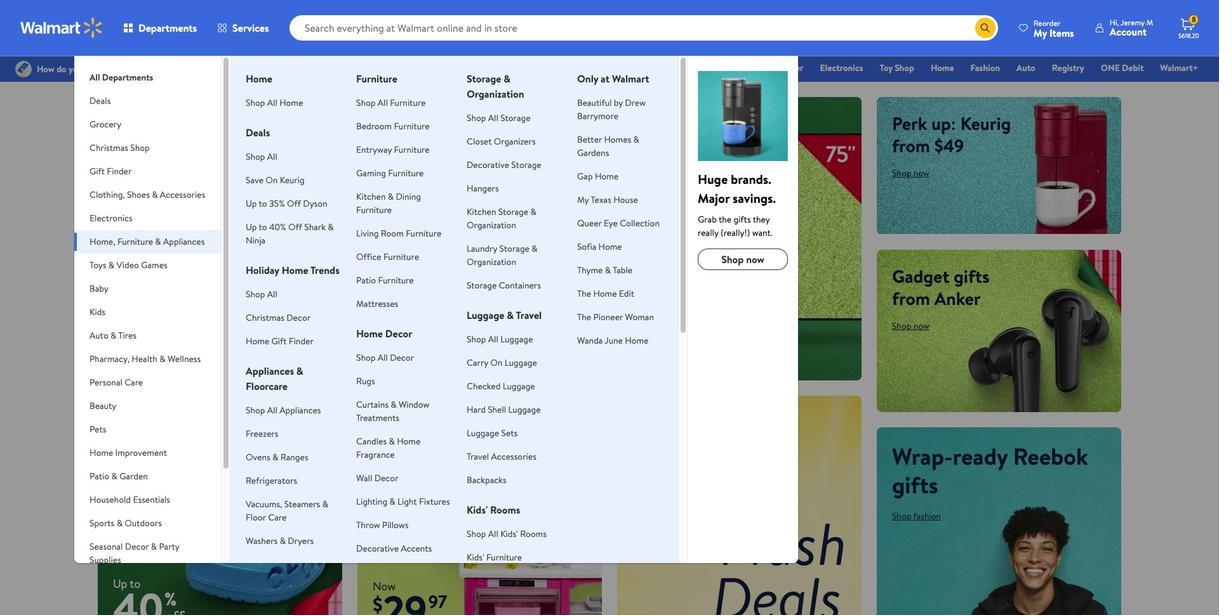 Task type: vqa. For each thing, say whether or not it's contained in the screenshot.


Task type: describe. For each thing, give the bounding box(es) containing it.
$49
[[934, 133, 964, 158]]

all departments link
[[74, 56, 221, 90]]

storage inside the laundry storage & organization
[[499, 243, 529, 255]]

pets button
[[74, 418, 221, 442]]

home, furniture & appliances image
[[698, 71, 788, 161]]

patio for patio furniture
[[356, 274, 376, 287]]

entryway furniture link
[[356, 144, 430, 156]]

to inside up to 40 percent off group
[[130, 577, 140, 593]]

deals for deals link in the left top of the page
[[550, 62, 571, 74]]

house
[[613, 194, 638, 206]]

mattresses
[[356, 298, 398, 310]]

toys
[[90, 259, 106, 272]]

grocery for grocery & essentials
[[588, 62, 619, 74]]

search icon image
[[980, 23, 990, 33]]

electronics for electronics dropdown button
[[90, 212, 132, 225]]

vacuums,
[[246, 498, 282, 511]]

hangers
[[467, 182, 499, 195]]

christmas for the 'christmas shop' dropdown button
[[90, 142, 128, 154]]

living room furniture
[[356, 227, 441, 240]]

organization for laundry
[[467, 256, 516, 269]]

rugs link
[[356, 375, 375, 388]]

keurig for save on keurig
[[280, 174, 305, 187]]

shop now link for crocs for your crew
[[113, 329, 150, 342]]

luggage right shell at the bottom of the page
[[508, 404, 541, 417]]

shop now for crocs for your crew
[[113, 329, 150, 342]]

all for holiday home trends
[[267, 288, 277, 301]]

gifts inside huge brands. major savings. grab the gifts they really (really!) want.
[[734, 213, 751, 226]]

shop up closet
[[467, 112, 486, 124]]

0 horizontal spatial my
[[577, 194, 589, 206]]

ranges
[[281, 451, 308, 464]]

shop all decor
[[356, 352, 414, 364]]

now down the 'want.'
[[746, 253, 764, 267]]

decor for home decor
[[385, 327, 412, 341]]

gift for gift finder "link"
[[761, 62, 776, 74]]

kids' for kids' furniture
[[467, 552, 484, 564]]

one debit link
[[1095, 61, 1150, 75]]

registry
[[1052, 62, 1084, 74]]

furniture down shop all kids' rooms link
[[486, 552, 522, 564]]

furniture down 'shop all gifts' link
[[378, 274, 414, 287]]

baby
[[90, 283, 108, 295]]

auto for auto
[[1017, 62, 1035, 74]]

my texas house link
[[577, 194, 638, 206]]

washers & dryers link
[[246, 535, 314, 548]]

furniture up shop all furniture
[[356, 72, 398, 86]]

household
[[90, 494, 131, 507]]

& inside vacuums, steamers & floor care
[[322, 498, 328, 511]]

1 vertical spatial rooms
[[520, 528, 547, 541]]

finder for gift finder "link"
[[778, 62, 804, 74]]

shop down perk
[[892, 167, 911, 180]]

select
[[113, 111, 161, 136]]

account
[[1110, 25, 1147, 39]]

improvement
[[115, 447, 167, 460]]

& right shoes
[[152, 189, 158, 201]]

shop all home link
[[246, 97, 303, 109]]

registry link
[[1046, 61, 1090, 75]]

all for furniture
[[378, 97, 388, 109]]

select lego® sets up to 20% off
[[113, 111, 297, 158]]

shop fashion link
[[892, 510, 941, 523]]

care inside vacuums, steamers & floor care
[[268, 512, 287, 524]]

now dollar 29.97 null group
[[357, 579, 447, 616]]

by
[[614, 97, 623, 109]]

kids' for kids' rooms
[[467, 504, 488, 517]]

1 horizontal spatial deals
[[246, 126, 270, 140]]

washers
[[246, 535, 278, 548]]

2 vertical spatial gift
[[271, 335, 287, 348]]

dyson
[[303, 197, 327, 210]]

fashion
[[971, 62, 1000, 74]]

shop now link for select lego® sets up to 20% off
[[113, 167, 150, 180]]

all for deals
[[267, 150, 277, 163]]

decor for wall decor
[[374, 472, 398, 485]]

entryway furniture
[[356, 144, 430, 156]]

furniture up entryway furniture
[[394, 120, 430, 133]]

outdoors
[[125, 517, 162, 530]]

& left table at the right top of the page
[[605, 264, 611, 277]]

shop all appliances link
[[246, 404, 321, 417]]

closet organizers
[[467, 135, 536, 148]]

save on keurig
[[246, 174, 305, 187]]

& right sports
[[117, 517, 123, 530]]

furniture right room
[[406, 227, 441, 240]]

curtains & window treatments
[[356, 399, 429, 425]]

shop all for deals
[[246, 150, 277, 163]]

sports
[[90, 517, 114, 530]]

shop down the holiday
[[246, 288, 265, 301]]

crew
[[260, 288, 308, 320]]

up to 65% off
[[632, 409, 770, 441]]

all
[[394, 252, 403, 265]]

the for the home edit
[[577, 288, 591, 300]]

m
[[1147, 17, 1153, 28]]

departments button
[[113, 13, 207, 43]]

patio furniture link
[[356, 274, 414, 287]]

kitchen & dining furniture
[[356, 190, 421, 217]]

reebok
[[1013, 441, 1088, 473]]

items
[[1050, 26, 1074, 40]]

only at walmart
[[577, 72, 649, 86]]

lighting & light fixtures link
[[356, 496, 450, 509]]

carry on luggage link
[[467, 357, 537, 370]]

& up shop all luggage
[[507, 309, 514, 323]]

& left light
[[389, 496, 395, 509]]

& right 'health'
[[160, 353, 165, 366]]

electronics link
[[814, 61, 869, 75]]

& left dryers on the left bottom of page
[[280, 535, 286, 548]]

save
[[246, 174, 264, 187]]

1 vertical spatial accessories
[[491, 451, 536, 464]]

toy shop link
[[874, 61, 920, 75]]

shop down it's
[[373, 444, 392, 456]]

& right ovens in the left bottom of the page
[[272, 451, 278, 464]]

luggage sets
[[467, 427, 518, 440]]

shop up the clothing,
[[113, 167, 132, 180]]

up to
[[113, 577, 140, 593]]

shop now for select lego® sets up to 20% off
[[113, 167, 150, 180]]

home improvement button
[[74, 442, 221, 465]]

luggage down hard
[[467, 427, 499, 440]]

& inside candles & home fragrance
[[389, 436, 395, 448]]

& up games
[[155, 236, 161, 248]]

all up up
[[267, 97, 277, 109]]

pharmacy, health & wellness button
[[74, 348, 221, 371]]

& inside better homes & gardens
[[633, 133, 639, 146]]

& inside "dropdown button"
[[111, 471, 117, 483]]

keurig for perk up: keurig from $49
[[960, 111, 1011, 136]]

beautiful
[[577, 97, 612, 109]]

shop up pharmacy,
[[113, 329, 132, 342]]

barbie
[[413, 410, 463, 435]]

christmas shop button
[[74, 137, 221, 160]]

shop left gift finder "link"
[[725, 62, 744, 74]]

gift finder for gift finder "link"
[[761, 62, 804, 74]]

shop all furniture link
[[356, 97, 426, 109]]

toys & video games button
[[74, 254, 221, 277]]

shop samsung link
[[437, 252, 493, 265]]

to for 40%
[[259, 221, 267, 234]]

& inside the storage & organization
[[504, 72, 511, 86]]

2 vertical spatial finder
[[289, 335, 314, 348]]

shell
[[488, 404, 506, 417]]

luggage up checked luggage
[[505, 357, 537, 370]]

the home edit
[[577, 288, 634, 300]]

to for 65%
[[667, 409, 688, 441]]

christmas for christmas shop link
[[683, 62, 723, 74]]

1 vertical spatial departments
[[102, 71, 153, 84]]

shop up bedroom
[[356, 97, 376, 109]]

shop up freezers link
[[246, 404, 265, 417]]

& inside appliances & floorcare
[[296, 364, 303, 378]]

Search search field
[[289, 15, 998, 41]]

furniture down living room furniture
[[383, 251, 419, 264]]

home improvement
[[90, 447, 167, 460]]

office furniture
[[356, 251, 419, 264]]

sofia home link
[[577, 241, 622, 253]]

0 vertical spatial travel
[[516, 309, 542, 323]]

home decor
[[356, 327, 412, 341]]

world!
[[468, 410, 516, 435]]

candles & home fragrance
[[356, 436, 421, 462]]

gaming furniture
[[356, 167, 424, 180]]

room
[[381, 227, 404, 240]]

furniture up 'bedroom furniture' on the top left of the page
[[390, 97, 426, 109]]

hard shell luggage
[[467, 404, 541, 417]]

storage down organizers
[[511, 159, 541, 171]]

grocery button
[[74, 113, 221, 137]]

travel accessories
[[467, 451, 536, 464]]

finder for gift finder dropdown button
[[107, 165, 132, 178]]

on for deals
[[266, 174, 278, 187]]

auto link
[[1011, 61, 1041, 75]]

shop down gadget
[[892, 320, 911, 332]]

shop all link for holiday home trends
[[246, 288, 277, 301]]

decorative storage link
[[467, 159, 541, 171]]

up for up to
[[113, 577, 127, 593]]

essentials inside dropdown button
[[133, 494, 170, 507]]

steamers
[[284, 498, 320, 511]]

walmart
[[612, 72, 649, 86]]

shop all home
[[246, 97, 303, 109]]

curtains
[[356, 399, 389, 411]]

home, furniture & appliances
[[90, 236, 205, 248]]

shop up rugs link
[[356, 352, 376, 364]]

home inside candles & home fragrance
[[397, 436, 421, 448]]

shop now for perk up: keurig from $49
[[892, 167, 930, 180]]

& inside 'seasonal decor & party supplies'
[[151, 541, 157, 554]]

health
[[132, 353, 157, 366]]

organization for kitchen
[[467, 219, 516, 232]]

all for kids' rooms
[[488, 528, 498, 541]]

furniture down 'bedroom furniture' on the top left of the page
[[394, 144, 430, 156]]

decorative for decorative storage
[[467, 159, 509, 171]]

backpacks link
[[467, 474, 507, 487]]

reorder
[[1034, 17, 1061, 28]]

wrap-
[[892, 441, 953, 473]]

baby button
[[74, 277, 221, 301]]

storage down samsung
[[467, 279, 497, 292]]

luggage down luggage & travel
[[500, 333, 533, 346]]

decorative for decorative accents
[[356, 543, 399, 556]]

shop down kids' rooms
[[467, 528, 486, 541]]

shop up save
[[246, 150, 265, 163]]

1 horizontal spatial essentials
[[629, 62, 667, 74]]

patio & garden
[[90, 471, 148, 483]]



Task type: locate. For each thing, give the bounding box(es) containing it.
to left the 35%
[[259, 197, 267, 210]]

shop left 'all'
[[373, 252, 392, 265]]

1 horizontal spatial gift finder
[[761, 62, 804, 74]]

0 horizontal spatial deals
[[90, 95, 111, 107]]

luggage up "hard shell luggage"
[[503, 380, 535, 393]]

1 vertical spatial deals
[[90, 95, 111, 107]]

off for 35%
[[287, 197, 301, 210]]

departments up all departments link
[[138, 21, 197, 35]]

0 vertical spatial rooms
[[490, 504, 520, 517]]

top
[[373, 125, 451, 196]]

shop now down (really!)
[[721, 253, 764, 267]]

care down 'health'
[[125, 377, 143, 389]]

fashion link
[[965, 61, 1006, 75]]

0 horizontal spatial essentials
[[133, 494, 170, 507]]

gift finder for gift finder dropdown button
[[90, 165, 132, 178]]

gap
[[577, 170, 593, 183]]

0 vertical spatial christmas shop
[[683, 62, 744, 74]]

grocery for grocery
[[90, 118, 121, 131]]

up for up to 65% off
[[632, 409, 661, 441]]

2 horizontal spatial finder
[[778, 62, 804, 74]]

christmas shop inside dropdown button
[[90, 142, 150, 154]]

0 horizontal spatial christmas shop
[[90, 142, 150, 154]]

2 vertical spatial kids'
[[467, 552, 484, 564]]

beautiful by drew barrymore link
[[577, 97, 646, 123]]

1 vertical spatial decorative
[[356, 543, 399, 556]]

shop inside top gifts going fast! shop all gifts
[[373, 252, 392, 265]]

ovens
[[246, 451, 270, 464]]

organization
[[467, 87, 524, 101], [467, 219, 516, 232], [467, 256, 516, 269]]

decor for seasonal decor & party supplies
[[125, 541, 149, 554]]

holiday
[[246, 264, 279, 277]]

ninja
[[246, 234, 266, 247]]

gift up the clothing,
[[90, 165, 105, 178]]

really
[[698, 227, 719, 239]]

all up christmas decor on the left
[[267, 288, 277, 301]]

1 vertical spatial grocery
[[90, 118, 121, 131]]

2 organization from the top
[[467, 219, 516, 232]]

shop now down perk
[[892, 167, 930, 180]]

gift down christmas decor on the left
[[271, 335, 287, 348]]

finder left electronics link
[[778, 62, 804, 74]]

shop all
[[246, 150, 277, 163], [246, 288, 277, 301]]

shop now for it's a barbie world!
[[373, 444, 410, 456]]

off inside select lego® sets up to 20% off
[[150, 133, 173, 158]]

patio down office
[[356, 274, 376, 287]]

& left dining
[[388, 190, 394, 203]]

0 vertical spatial organization
[[467, 87, 524, 101]]

shop inside 'link'
[[721, 253, 744, 267]]

0 horizontal spatial grocery
[[90, 118, 121, 131]]

appliances inside appliances & floorcare
[[246, 364, 294, 378]]

gift finder inside dropdown button
[[90, 165, 132, 178]]

now for crocs for your crew
[[134, 329, 150, 342]]

0 vertical spatial my
[[1034, 26, 1047, 40]]

1 vertical spatial electronics
[[90, 212, 132, 225]]

1 horizontal spatial kitchen
[[467, 206, 496, 218]]

2 vertical spatial deals
[[246, 126, 270, 140]]

gifts inside gadget gifts from anker
[[954, 264, 990, 289]]

1 shop all link from the top
[[246, 150, 277, 163]]

the for the pioneer woman
[[577, 311, 591, 324]]

1 vertical spatial shop all link
[[246, 288, 277, 301]]

throw
[[356, 519, 380, 532]]

shop all up save
[[246, 150, 277, 163]]

deals for deals dropdown button
[[90, 95, 111, 107]]

gadget
[[892, 264, 949, 289]]

fashion
[[913, 510, 941, 523]]

1 vertical spatial travel
[[467, 451, 489, 464]]

0 vertical spatial grocery
[[588, 62, 619, 74]]

all down floorcare
[[267, 404, 277, 417]]

patio up household
[[90, 471, 109, 483]]

collection
[[620, 217, 660, 230]]

& right at on the top of the page
[[621, 62, 627, 74]]

accessories inside 'clothing, shoes & accessories' dropdown button
[[160, 189, 205, 201]]

decorative accents link
[[356, 543, 432, 556]]

rugs
[[356, 375, 375, 388]]

kitchen inside kitchen & dining furniture
[[356, 190, 386, 203]]

kids'
[[467, 504, 488, 517], [500, 528, 518, 541], [467, 552, 484, 564]]

patio & garden button
[[74, 465, 221, 489]]

0 vertical spatial kids'
[[467, 504, 488, 517]]

finder inside "link"
[[778, 62, 804, 74]]

0 vertical spatial kitchen
[[356, 190, 386, 203]]

1 horizontal spatial finder
[[289, 335, 314, 348]]

home inside home link
[[931, 62, 954, 74]]

0 vertical spatial electronics
[[820, 62, 863, 74]]

1 organization from the top
[[467, 87, 524, 101]]

up inside group
[[113, 577, 127, 593]]

0 vertical spatial care
[[125, 377, 143, 389]]

auto inside auto link
[[1017, 62, 1035, 74]]

checked
[[467, 380, 501, 393]]

0 horizontal spatial finder
[[107, 165, 132, 178]]

& inside curtains & window treatments
[[391, 399, 397, 411]]

electronics for electronics link
[[820, 62, 863, 74]]

& right toys
[[108, 259, 114, 272]]

0 vertical spatial the
[[577, 288, 591, 300]]

0 vertical spatial departments
[[138, 21, 197, 35]]

gift finder left electronics link
[[761, 62, 804, 74]]

off for 40%
[[288, 221, 302, 234]]

decorative up hangers link
[[467, 159, 509, 171]]

1 the from the top
[[577, 288, 591, 300]]

0 vertical spatial patio
[[356, 274, 376, 287]]

& up the laundry storage & organization
[[530, 206, 536, 218]]

0 horizontal spatial gift
[[90, 165, 105, 178]]

decor right wall
[[374, 472, 398, 485]]

all for home decor
[[378, 352, 388, 364]]

deals button
[[74, 90, 221, 113]]

now down kids dropdown button
[[134, 329, 150, 342]]

now down gadget gifts from anker
[[914, 320, 930, 332]]

throw pillows
[[356, 519, 409, 532]]

decor inside 'seasonal decor & party supplies'
[[125, 541, 149, 554]]

0 horizontal spatial christmas
[[90, 142, 128, 154]]

departments up deals dropdown button
[[102, 71, 153, 84]]

shop now link for gadget gifts from anker
[[892, 320, 930, 332]]

up to 35% off dyson
[[246, 197, 327, 210]]

storage up organizers
[[500, 112, 531, 124]]

1 vertical spatial my
[[577, 194, 589, 206]]

2 horizontal spatial deals
[[550, 62, 571, 74]]

Walmart Site-Wide search field
[[289, 15, 998, 41]]

1 vertical spatial finder
[[107, 165, 132, 178]]

2 vertical spatial christmas
[[246, 312, 284, 324]]

decor
[[287, 312, 311, 324], [385, 327, 412, 341], [390, 352, 414, 364], [374, 472, 398, 485], [125, 541, 149, 554]]

& left tires
[[111, 330, 116, 342]]

all up bedroom
[[378, 97, 388, 109]]

hi,
[[1110, 17, 1119, 28]]

1 vertical spatial patio
[[90, 471, 109, 483]]

shop now for gadget gifts from anker
[[892, 320, 930, 332]]

& right candles
[[389, 436, 395, 448]]

1 horizontal spatial christmas
[[246, 312, 284, 324]]

storage inside the storage & organization
[[467, 72, 501, 86]]

1 horizontal spatial on
[[490, 357, 502, 370]]

0 vertical spatial accessories
[[160, 189, 205, 201]]

0 vertical spatial from
[[892, 133, 930, 158]]

1 horizontal spatial auto
[[1017, 62, 1035, 74]]

shop left fashion
[[892, 510, 911, 523]]

the down thyme
[[577, 288, 591, 300]]

0 vertical spatial on
[[266, 174, 278, 187]]

0 vertical spatial off
[[150, 133, 173, 158]]

gift right christmas shop link
[[761, 62, 776, 74]]

carry on luggage
[[467, 357, 537, 370]]

home gift finder
[[246, 335, 314, 348]]

shop left samsung
[[437, 252, 457, 265]]

deals down shop all home
[[246, 126, 270, 140]]

1 horizontal spatial gift
[[271, 335, 287, 348]]

0 vertical spatial keurig
[[960, 111, 1011, 136]]

christmas inside dropdown button
[[90, 142, 128, 154]]

shop inside dropdown button
[[130, 142, 150, 154]]

1 shop all from the top
[[246, 150, 277, 163]]

storage down hangers
[[498, 206, 528, 218]]

all up carry on luggage 'link'
[[488, 333, 498, 346]]

patio inside "dropdown button"
[[90, 471, 109, 483]]

thyme
[[577, 264, 603, 277]]

gift finder up the clothing,
[[90, 165, 132, 178]]

1 horizontal spatial my
[[1034, 26, 1047, 40]]

off inside up to 40% off shark & ninja
[[288, 221, 302, 234]]

electronics inside dropdown button
[[90, 212, 132, 225]]

0 horizontal spatial on
[[266, 174, 278, 187]]

1 vertical spatial care
[[268, 512, 287, 524]]

queer eye collection
[[577, 217, 660, 230]]

1 vertical spatial kids'
[[500, 528, 518, 541]]

christmas shop for the 'christmas shop' dropdown button
[[90, 142, 150, 154]]

up to 40 percent off group
[[98, 577, 184, 616]]

christmas shop
[[683, 62, 744, 74], [90, 142, 150, 154]]

shop now link up 'health'
[[113, 329, 150, 342]]

from left anker
[[892, 286, 930, 311]]

97
[[428, 590, 447, 615]]

on for luggage & travel
[[490, 357, 502, 370]]

kitchen for furniture
[[356, 190, 386, 203]]

my left items at the top right of page
[[1034, 26, 1047, 40]]

shop now link for perk up: keurig from $49
[[892, 167, 930, 180]]

all for luggage & travel
[[488, 333, 498, 346]]

finder inside dropdown button
[[107, 165, 132, 178]]

travel accessories link
[[467, 451, 536, 464]]

2 the from the top
[[577, 311, 591, 324]]

home, furniture & appliances button
[[74, 230, 221, 254]]

shop now up shoes
[[113, 167, 150, 180]]

0 vertical spatial shop all link
[[246, 150, 277, 163]]

furniture up dining
[[388, 167, 424, 180]]

decorative down throw pillows link
[[356, 543, 399, 556]]

fast!
[[507, 176, 604, 246]]

0 horizontal spatial off
[[150, 133, 173, 158]]

top gifts going fast! shop all gifts
[[373, 125, 604, 265]]

0 vertical spatial appliances
[[163, 236, 205, 248]]

now for perk up: keurig from $49
[[914, 167, 930, 180]]

rooms up "kids' furniture"
[[520, 528, 547, 541]]

gap home link
[[577, 170, 618, 183]]

furniture inside kitchen & dining furniture
[[356, 204, 392, 217]]

all up deals dropdown button
[[90, 71, 100, 84]]

toy shop
[[880, 62, 914, 74]]

all down home decor
[[378, 352, 388, 364]]

off up gift finder dropdown button
[[150, 133, 173, 158]]

shop now link for it's a barbie world!
[[373, 444, 410, 456]]

2 shop all from the top
[[246, 288, 277, 301]]

0 vertical spatial auto
[[1017, 62, 1035, 74]]

2 horizontal spatial gift
[[761, 62, 776, 74]]

on right "carry"
[[490, 357, 502, 370]]

0 horizontal spatial care
[[125, 377, 143, 389]]

1 vertical spatial auto
[[90, 330, 108, 342]]

wall decor
[[356, 472, 398, 485]]

1 vertical spatial appliances
[[246, 364, 294, 378]]

0 horizontal spatial keurig
[[280, 174, 305, 187]]

0 horizontal spatial kitchen
[[356, 190, 386, 203]]

& inside kitchen storage & organization
[[530, 206, 536, 218]]

1 vertical spatial organization
[[467, 219, 516, 232]]

1 vertical spatial off
[[740, 409, 770, 441]]

savings.
[[733, 190, 776, 207]]

save on keurig link
[[246, 174, 305, 187]]

up
[[246, 197, 257, 210], [246, 221, 257, 234], [632, 409, 661, 441], [113, 577, 127, 593]]

from left $49
[[892, 133, 930, 158]]

0 horizontal spatial patio
[[90, 471, 109, 483]]

0 horizontal spatial auto
[[90, 330, 108, 342]]

shop all decor link
[[356, 352, 414, 364]]

hangers link
[[467, 182, 499, 195]]

my inside reorder my items
[[1034, 26, 1047, 40]]

1 vertical spatial off
[[288, 221, 302, 234]]

household essentials button
[[74, 489, 221, 512]]

gift inside "link"
[[761, 62, 776, 74]]

backpacks
[[467, 474, 507, 487]]

home
[[931, 62, 954, 74], [246, 72, 272, 86], [280, 97, 303, 109], [595, 170, 618, 183], [599, 241, 622, 253], [282, 264, 308, 277], [593, 288, 617, 300], [356, 327, 383, 341], [625, 335, 649, 347], [246, 335, 269, 348], [397, 436, 421, 448], [90, 447, 113, 460]]

1 vertical spatial gift
[[90, 165, 105, 178]]

reorder my items
[[1034, 17, 1074, 40]]

deals inside dropdown button
[[90, 95, 111, 107]]

from
[[892, 133, 930, 158], [892, 286, 930, 311]]

to inside select lego® sets up to 20% off
[[280, 111, 297, 136]]

now
[[134, 167, 150, 180], [914, 167, 930, 180], [746, 253, 764, 267], [914, 320, 930, 332], [134, 329, 150, 342], [394, 444, 410, 456]]

on right save
[[266, 174, 278, 187]]

shop now up 'health'
[[113, 329, 150, 342]]

deals link
[[544, 61, 577, 75]]

auto for auto & tires
[[90, 330, 108, 342]]

shop all luggage link
[[467, 333, 533, 346]]

office furniture link
[[356, 251, 419, 264]]

gifts inside wrap-ready reebok gifts
[[892, 470, 938, 501]]

going
[[373, 176, 496, 246]]

1 horizontal spatial christmas shop
[[683, 62, 744, 74]]

shop all for holiday home trends
[[246, 288, 277, 301]]

storage inside kitchen storage & organization
[[498, 206, 528, 218]]

storage right "laundry" at the left top of page
[[499, 243, 529, 255]]

to left 65%
[[667, 409, 688, 441]]

gift finder inside "link"
[[761, 62, 804, 74]]

debit
[[1122, 62, 1144, 74]]

now down a
[[394, 444, 410, 456]]

appliances up floorcare
[[246, 364, 294, 378]]

& inside the laundry storage & organization
[[532, 243, 538, 255]]

travel up backpacks link
[[467, 451, 489, 464]]

1 vertical spatial christmas shop
[[90, 142, 150, 154]]

decor for christmas decor
[[287, 312, 311, 324]]

auto inside auto & tires dropdown button
[[90, 330, 108, 342]]

1 horizontal spatial keurig
[[960, 111, 1011, 136]]

0 vertical spatial off
[[287, 197, 301, 210]]

& inside kitchen & dining furniture
[[388, 190, 394, 203]]

to inside up to 40% off shark & ninja
[[259, 221, 267, 234]]

beauty
[[90, 400, 116, 413]]

2 horizontal spatial christmas
[[683, 62, 723, 74]]

1 horizontal spatial grocery
[[588, 62, 619, 74]]

now for gadget gifts from anker
[[914, 320, 930, 332]]

decor up shop all decor
[[385, 327, 412, 341]]

pharmacy, health & wellness
[[90, 353, 201, 366]]

patio for patio & garden
[[90, 471, 109, 483]]

shop up "carry"
[[467, 333, 486, 346]]

0 vertical spatial christmas
[[683, 62, 723, 74]]

0 vertical spatial decorative
[[467, 159, 509, 171]]

3 organization from the top
[[467, 256, 516, 269]]

keurig up up to 35% off dyson link
[[280, 174, 305, 187]]

care
[[125, 377, 143, 389], [268, 512, 287, 524]]

pioneer
[[593, 311, 623, 324]]

now down "perk up: keurig from $49"
[[914, 167, 930, 180]]

0 vertical spatial shop all
[[246, 150, 277, 163]]

1 horizontal spatial decorative
[[467, 159, 509, 171]]

(really!)
[[721, 227, 750, 239]]

& left "window" in the bottom left of the page
[[391, 399, 397, 411]]

light
[[398, 496, 417, 509]]

decor up home gift finder
[[287, 312, 311, 324]]

shop up up
[[246, 97, 265, 109]]

all for appliances & floorcare
[[267, 404, 277, 417]]

essentials down patio & garden "dropdown button"
[[133, 494, 170, 507]]

gadget gifts from anker
[[892, 264, 990, 311]]

patio
[[356, 274, 376, 287], [90, 471, 109, 483]]

35%
[[269, 197, 285, 210]]

1 vertical spatial essentials
[[133, 494, 170, 507]]

1 vertical spatial kitchen
[[467, 206, 496, 218]]

& inside up to 40% off shark & ninja
[[328, 221, 334, 234]]

shop right toy
[[895, 62, 914, 74]]

tires
[[118, 330, 137, 342]]

1 horizontal spatial off
[[740, 409, 770, 441]]

furniture up the living
[[356, 204, 392, 217]]

kids' furniture
[[467, 552, 522, 564]]

to
[[280, 111, 297, 136], [259, 197, 267, 210], [259, 221, 267, 234], [667, 409, 688, 441], [130, 577, 140, 593]]

0 horizontal spatial decorative
[[356, 543, 399, 556]]

essentials up the 'drew'
[[629, 62, 667, 74]]

woman
[[625, 311, 654, 324]]

1 vertical spatial on
[[490, 357, 502, 370]]

for
[[176, 288, 205, 320]]

$618.20
[[1179, 31, 1199, 40]]

0 vertical spatial essentials
[[629, 62, 667, 74]]

freezers link
[[246, 428, 278, 441]]

kitchen for storage & organization
[[467, 206, 496, 218]]

%
[[164, 587, 177, 612]]

shop fashion
[[892, 510, 941, 523]]

decorative
[[467, 159, 509, 171], [356, 543, 399, 556]]

1 horizontal spatial travel
[[516, 309, 542, 323]]

organization inside the laundry storage & organization
[[467, 256, 516, 269]]

gaming furniture link
[[356, 167, 424, 180]]

organization inside kitchen storage & organization
[[467, 219, 516, 232]]

& down 'home gift finder' link
[[296, 364, 303, 378]]

grocery & essentials link
[[582, 61, 673, 75]]

from inside "perk up: keurig from $49"
[[892, 133, 930, 158]]

all for storage & organization
[[488, 112, 498, 124]]

games
[[141, 259, 167, 272]]

electronics left toy
[[820, 62, 863, 74]]

personal
[[90, 377, 122, 389]]

edit
[[619, 288, 634, 300]]

kitchen inside kitchen storage & organization
[[467, 206, 496, 218]]

electronics button
[[74, 207, 221, 230]]

& left party
[[151, 541, 157, 554]]

finder up the clothing,
[[107, 165, 132, 178]]

freezers
[[246, 428, 278, 441]]

& left the garden
[[111, 471, 117, 483]]

off right the 35%
[[287, 197, 301, 210]]

gift for gift finder dropdown button
[[90, 165, 105, 178]]

0 vertical spatial gift
[[761, 62, 776, 74]]

to for 35%
[[259, 197, 267, 210]]

the left pioneer
[[577, 311, 591, 324]]

0 horizontal spatial travel
[[467, 451, 489, 464]]

2 vertical spatial organization
[[467, 256, 516, 269]]

8 $618.20
[[1179, 14, 1199, 40]]

0 horizontal spatial accessories
[[160, 189, 205, 201]]

decor down home decor
[[390, 352, 414, 364]]

christmas shop for christmas shop link
[[683, 62, 744, 74]]

furniture inside home, furniture & appliances dropdown button
[[117, 236, 153, 248]]

christmas for christmas decor link
[[246, 312, 284, 324]]

care inside dropdown button
[[125, 377, 143, 389]]

up for up to 40% off shark & ninja
[[246, 221, 257, 234]]

1 from from the top
[[892, 133, 930, 158]]

shop all link for deals
[[246, 150, 277, 163]]

home inside home improvement dropdown button
[[90, 447, 113, 460]]

all up save on keurig
[[267, 150, 277, 163]]

from inside gadget gifts from anker
[[892, 286, 930, 311]]

walmart image
[[20, 18, 103, 38]]

2 vertical spatial appliances
[[280, 404, 321, 417]]

2 from from the top
[[892, 286, 930, 311]]

appliances inside home, furniture & appliances dropdown button
[[163, 236, 205, 248]]

keurig right up:
[[960, 111, 1011, 136]]

organization up shop all storage link
[[467, 87, 524, 101]]

barrymore
[[577, 110, 618, 123]]

grocery inside dropdown button
[[90, 118, 121, 131]]

1 horizontal spatial electronics
[[820, 62, 863, 74]]

shop all furniture
[[356, 97, 426, 109]]

kitchen down hangers
[[467, 206, 496, 218]]

all up "kids' furniture"
[[488, 528, 498, 541]]

deals left only
[[550, 62, 571, 74]]

luggage up shop all luggage 'link'
[[467, 309, 505, 323]]

up for up to 35% off dyson
[[246, 197, 257, 210]]

1 vertical spatial from
[[892, 286, 930, 311]]

trends
[[311, 264, 340, 277]]

deals down all departments at the left
[[90, 95, 111, 107]]

up inside up to 40% off shark & ninja
[[246, 221, 257, 234]]

0 vertical spatial gift finder
[[761, 62, 804, 74]]

auto right fashion
[[1017, 62, 1035, 74]]

electronics down the clothing,
[[90, 212, 132, 225]]

better homes & gardens link
[[577, 133, 639, 159]]

gift inside dropdown button
[[90, 165, 105, 178]]

keurig inside "perk up: keurig from $49"
[[960, 111, 1011, 136]]

1 vertical spatial keurig
[[280, 174, 305, 187]]

2 shop all link from the top
[[246, 288, 277, 301]]

the
[[719, 213, 732, 226]]

1 vertical spatial gift finder
[[90, 165, 132, 178]]

one
[[1101, 62, 1120, 74]]

shop all storage link
[[467, 112, 531, 124]]

kitchen down gaming
[[356, 190, 386, 203]]

shop all kids' rooms link
[[467, 528, 547, 541]]

1 vertical spatial the
[[577, 311, 591, 324]]

shop now link down (really!)
[[698, 249, 788, 270]]

now for it's a barbie world!
[[394, 444, 410, 456]]

departments inside dropdown button
[[138, 21, 197, 35]]

now for select lego® sets up to 20% off
[[134, 167, 150, 180]]



